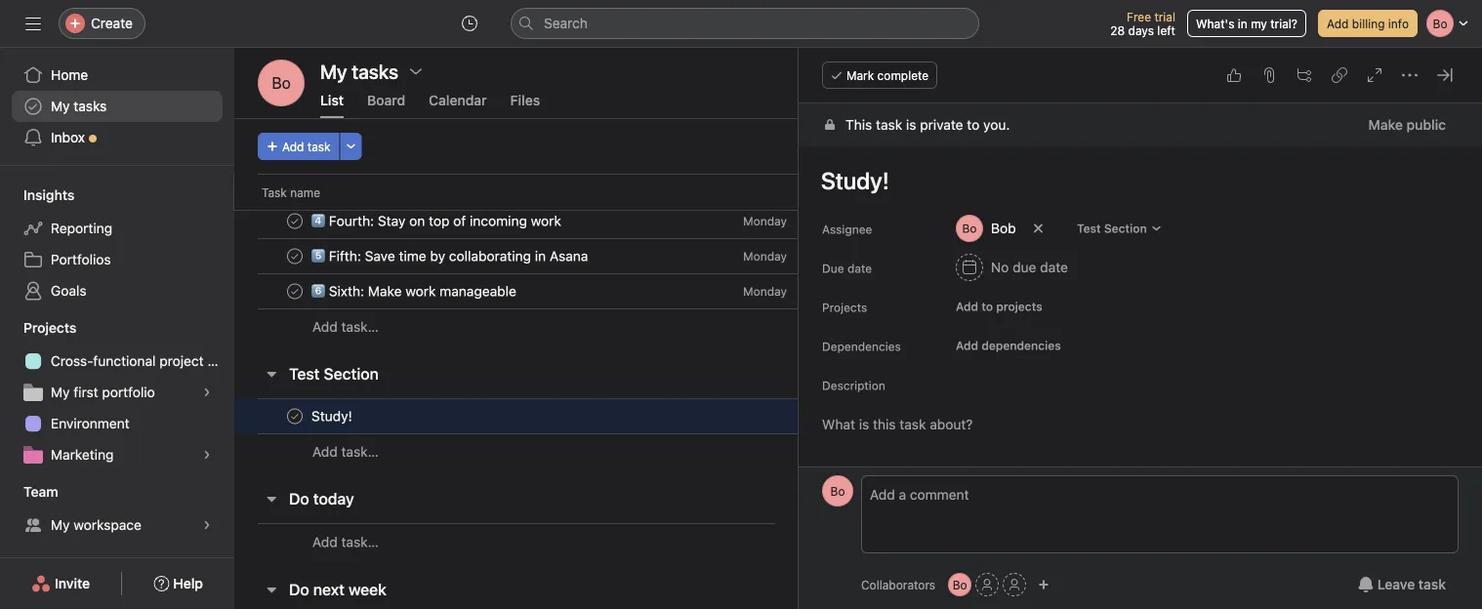 Task type: vqa. For each thing, say whether or not it's contained in the screenshot.
the At risk dropdown button
no



Task type: describe. For each thing, give the bounding box(es) containing it.
my tasks link
[[12, 91, 223, 122]]

task
[[262, 186, 287, 199]]

do next week button
[[289, 572, 387, 607]]

name
[[290, 186, 320, 199]]

add inside 'add to projects' button
[[956, 300, 979, 313]]

portfolios
[[51, 251, 111, 268]]

make
[[1369, 117, 1403, 133]]

do today button
[[289, 481, 354, 517]]

tasks
[[74, 98, 107, 114]]

completed image for 4️⃣ fourth: stay on top of incoming work text box
[[283, 209, 307, 233]]

cross-functional project plan link
[[12, 346, 234, 377]]

task name row
[[234, 174, 871, 210]]

header recently assigned tree grid
[[234, 0, 871, 345]]

0 horizontal spatial bo button
[[258, 60, 305, 106]]

projects button
[[0, 318, 77, 338]]

add task… button inside header test section 'tree grid'
[[312, 441, 379, 463]]

2 vertical spatial bo button
[[948, 573, 972, 597]]

reporting link
[[12, 213, 223, 244]]

attachments: add a file to this task, study! image
[[1262, 67, 1277, 83]]

my first portfolio
[[51, 384, 155, 400]]

due
[[822, 262, 844, 275]]

add task… for add task… button in header test section 'tree grid'
[[312, 444, 379, 460]]

portfolios link
[[12, 244, 223, 275]]

my tasks
[[51, 98, 107, 114]]

add inside header test section 'tree grid'
[[312, 444, 338, 460]]

home link
[[12, 60, 223, 91]]

due
[[1013, 259, 1037, 275]]

projects inside study! 'dialog'
[[822, 301, 867, 314]]

free trial 28 days left
[[1111, 10, 1176, 37]]

team button
[[0, 482, 58, 502]]

bob
[[991, 220, 1016, 236]]

assignee
[[822, 223, 872, 236]]

leave task button
[[1345, 567, 1459, 603]]

completed checkbox for 4️⃣ fourth: stay on top of incoming work text box
[[283, 209, 307, 233]]

remove assignee image
[[1033, 223, 1045, 234]]

is
[[906, 117, 916, 133]]

trial
[[1155, 10, 1176, 23]]

monday for 4️⃣ fourth: stay on top of incoming work cell
[[743, 214, 787, 228]]

collapse task list for this section image for do next week
[[264, 582, 279, 598]]

next
[[313, 581, 345, 599]]

test section button
[[1068, 215, 1172, 242]]

header test section tree grid
[[234, 398, 871, 470]]

my
[[1251, 17, 1267, 30]]

date inside dropdown button
[[1040, 259, 1068, 275]]

do for do today
[[289, 490, 309, 508]]

public
[[1407, 117, 1446, 133]]

add inside 'header recently assigned' tree grid
[[312, 319, 338, 335]]

section inside button
[[324, 365, 379, 383]]

board link
[[367, 92, 405, 118]]

add or remove collaborators image
[[1038, 579, 1050, 591]]

what's in my trial? button
[[1187, 10, 1307, 37]]

portfolio
[[102, 384, 155, 400]]

to inside button
[[982, 300, 993, 313]]

first
[[74, 384, 98, 400]]

home
[[51, 67, 88, 83]]

mark
[[847, 68, 874, 82]]

plan
[[207, 353, 234, 369]]

leave
[[1378, 577, 1415, 593]]

team
[[23, 484, 58, 500]]

bo for bottom the bo button
[[953, 578, 967, 592]]

completed image for study! text box
[[283, 405, 307, 428]]

no
[[991, 259, 1009, 275]]

insights element
[[0, 178, 234, 311]]

my first portfolio link
[[12, 377, 223, 408]]

6️⃣ sixth: make work manageable cell
[[234, 273, 800, 310]]

mark complete
[[847, 68, 929, 82]]

create
[[91, 15, 133, 31]]

environment
[[51, 416, 130, 432]]

hide sidebar image
[[25, 16, 41, 31]]

inbox link
[[12, 122, 223, 153]]

global element
[[0, 48, 234, 165]]

3 monday row from the top
[[234, 273, 871, 310]]

mark complete button
[[822, 62, 938, 89]]

task for leave
[[1419, 577, 1446, 593]]

dependencies
[[982, 339, 1061, 353]]

in
[[1238, 17, 1248, 30]]

goals link
[[12, 275, 223, 307]]

board
[[367, 92, 405, 108]]

no due date button
[[947, 250, 1077, 285]]

environment link
[[12, 408, 223, 439]]

projects inside dropdown button
[[23, 320, 77, 336]]

add dependencies
[[956, 339, 1061, 353]]

add a task to this section image
[[388, 366, 404, 382]]

free
[[1127, 10, 1151, 23]]

collapse task list for this section image
[[264, 366, 279, 382]]

today
[[313, 490, 354, 508]]

completed image for 6️⃣ sixth: make work manageable text box
[[283, 280, 307, 303]]

create button
[[59, 8, 145, 39]]

complete
[[877, 68, 929, 82]]

test inside button
[[289, 365, 320, 383]]

do today
[[289, 490, 354, 508]]

more actions image
[[345, 141, 357, 152]]

1 add task… row from the top
[[234, 309, 871, 345]]

copy task link image
[[1332, 67, 1348, 83]]

show options image
[[408, 63, 424, 79]]

cross-
[[51, 353, 93, 369]]

my for my first portfolio
[[51, 384, 70, 400]]

add inside add billing info 'button'
[[1327, 17, 1349, 30]]

add task… for add task… button within the 'header recently assigned' tree grid
[[312, 319, 379, 335]]

add task… for 3rd add task… button from the top of the page
[[312, 534, 379, 550]]

help button
[[141, 566, 216, 602]]

add billing info
[[1327, 17, 1409, 30]]

completed checkbox for study! text box
[[283, 405, 307, 428]]

5️⃣ Fifth: Save time by collaborating in Asana text field
[[308, 247, 594, 266]]

4️⃣ fourth: stay on top of incoming work cell
[[234, 203, 800, 239]]

1 vertical spatial bo button
[[822, 476, 854, 507]]

3 task… from the top
[[341, 534, 379, 550]]

projects
[[996, 300, 1043, 313]]

28
[[1111, 23, 1125, 37]]

no due date
[[991, 259, 1068, 275]]

close details image
[[1437, 67, 1453, 83]]

marketing
[[51, 447, 114, 463]]

functional
[[93, 353, 156, 369]]

insights
[[23, 187, 75, 203]]

completed checkbox for 5️⃣ fifth: save time by collaborating in asana text box
[[283, 245, 307, 268]]

see details, my workspace image
[[201, 520, 213, 531]]



Task type: locate. For each thing, give the bounding box(es) containing it.
4️⃣ Fourth: Stay on top of incoming work text field
[[308, 211, 567, 231]]

add to projects button
[[947, 293, 1051, 320]]

2 task… from the top
[[341, 444, 379, 460]]

0 horizontal spatial projects
[[23, 320, 77, 336]]

billing
[[1352, 17, 1385, 30]]

3 my from the top
[[51, 517, 70, 533]]

1 monday row from the top
[[234, 203, 871, 239]]

left
[[1158, 23, 1176, 37]]

collaborators
[[861, 578, 936, 592]]

to left projects
[[982, 300, 993, 313]]

2 vertical spatial task…
[[341, 534, 379, 550]]

add billing info button
[[1318, 10, 1418, 37]]

1 completed image from the top
[[283, 209, 307, 233]]

study! cell
[[234, 398, 800, 435]]

do inside button
[[289, 490, 309, 508]]

this task is private to you.
[[846, 117, 1010, 133]]

6️⃣ Sixth: Make work manageable text field
[[308, 282, 522, 301]]

add task… button up test section button
[[312, 316, 379, 338]]

1 vertical spatial completed checkbox
[[283, 405, 307, 428]]

add task… inside header test section 'tree grid'
[[312, 444, 379, 460]]

collapse task list for this section image
[[264, 491, 279, 507], [264, 582, 279, 598]]

this
[[846, 117, 872, 133]]

1 monday from the top
[[743, 214, 787, 228]]

task… up test section button
[[341, 319, 379, 335]]

bo for the left the bo button
[[272, 74, 291, 92]]

project
[[159, 353, 204, 369]]

0 vertical spatial completed checkbox
[[283, 209, 307, 233]]

task for add
[[307, 140, 331, 153]]

you.
[[983, 117, 1010, 133]]

task right leave
[[1419, 577, 1446, 593]]

make public
[[1369, 117, 1446, 133]]

task…
[[341, 319, 379, 335], [341, 444, 379, 460], [341, 534, 379, 550]]

2 vertical spatial completed image
[[283, 405, 307, 428]]

add task… down study! text box
[[312, 444, 379, 460]]

row
[[234, 398, 871, 435]]

do left next
[[289, 581, 309, 599]]

collapse task list for this section image left next
[[264, 582, 279, 598]]

0 vertical spatial do
[[289, 490, 309, 508]]

bo
[[272, 74, 291, 92], [831, 484, 845, 498], [953, 578, 967, 592]]

monday
[[743, 214, 787, 228], [743, 250, 787, 263], [743, 285, 787, 298]]

add down do today button
[[312, 534, 338, 550]]

add task… button down today
[[312, 532, 379, 553]]

0 vertical spatial monday
[[743, 214, 787, 228]]

add up task name
[[282, 140, 304, 153]]

1 horizontal spatial projects
[[822, 301, 867, 314]]

add task… button down study! text box
[[312, 441, 379, 463]]

0 likes. click to like this task image
[[1227, 67, 1242, 83]]

dependencies
[[822, 340, 901, 354]]

my left tasks
[[51, 98, 70, 114]]

completed image down task name
[[283, 209, 307, 233]]

0 horizontal spatial test
[[289, 365, 320, 383]]

add task… inside 'header recently assigned' tree grid
[[312, 319, 379, 335]]

1 horizontal spatial section
[[1104, 222, 1147, 235]]

completed checkbox left study! text box
[[283, 405, 307, 428]]

task… inside header test section 'tree grid'
[[341, 444, 379, 460]]

add task…
[[312, 319, 379, 335], [312, 444, 379, 460], [312, 534, 379, 550]]

test inside popup button
[[1077, 222, 1101, 235]]

1 vertical spatial add task…
[[312, 444, 379, 460]]

completed checkbox down task name
[[283, 209, 307, 233]]

help
[[173, 576, 203, 592]]

2 vertical spatial my
[[51, 517, 70, 533]]

what's in my trial?
[[1196, 17, 1298, 30]]

task
[[876, 117, 903, 133], [307, 140, 331, 153], [1419, 577, 1446, 593]]

calendar
[[429, 92, 487, 108]]

1 vertical spatial add task… row
[[234, 434, 871, 470]]

files link
[[510, 92, 540, 118]]

1 completed checkbox from the top
[[283, 209, 307, 233]]

0 vertical spatial bo button
[[258, 60, 305, 106]]

0 vertical spatial test
[[1077, 222, 1101, 235]]

do inside button
[[289, 581, 309, 599]]

0 vertical spatial task
[[876, 117, 903, 133]]

1 vertical spatial my
[[51, 384, 70, 400]]

my inside global element
[[51, 98, 70, 114]]

completed image
[[283, 209, 307, 233], [283, 280, 307, 303], [283, 405, 307, 428]]

study! dialog
[[799, 48, 1482, 609]]

0 vertical spatial add task… button
[[312, 316, 379, 338]]

add task… row
[[234, 309, 871, 345], [234, 434, 871, 470], [234, 523, 871, 561]]

monday inside 6️⃣ sixth: make work manageable cell
[[743, 285, 787, 298]]

bo for the bo button to the middle
[[831, 484, 845, 498]]

completed image inside study! cell
[[283, 405, 307, 428]]

1 vertical spatial collapse task list for this section image
[[264, 582, 279, 598]]

bo button
[[258, 60, 305, 106], [822, 476, 854, 507], [948, 573, 972, 597]]

1 vertical spatial test
[[289, 365, 320, 383]]

teams element
[[0, 475, 234, 545]]

0 vertical spatial add task… row
[[234, 309, 871, 345]]

my workspace
[[51, 517, 142, 533]]

add up test section button
[[312, 319, 338, 335]]

task left is
[[876, 117, 903, 133]]

1 vertical spatial task…
[[341, 444, 379, 460]]

test section down task name text box
[[1077, 222, 1147, 235]]

section inside popup button
[[1104, 222, 1147, 235]]

2 add task… button from the top
[[312, 441, 379, 463]]

task for this
[[876, 117, 903, 133]]

completed checkbox inside study! cell
[[283, 405, 307, 428]]

trial?
[[1271, 17, 1298, 30]]

due date
[[822, 262, 872, 275]]

make public button
[[1356, 107, 1459, 143]]

marketing link
[[12, 439, 223, 471]]

2 monday from the top
[[743, 250, 787, 263]]

add left projects
[[956, 300, 979, 313]]

1 add task… from the top
[[312, 319, 379, 335]]

add task… down today
[[312, 534, 379, 550]]

2 horizontal spatial task
[[1419, 577, 1446, 593]]

add inside "add dependencies" button
[[956, 339, 979, 353]]

1 vertical spatial section
[[324, 365, 379, 383]]

1 vertical spatial do
[[289, 581, 309, 599]]

add left billing
[[1327, 17, 1349, 30]]

date right 'due' on the right top of page
[[848, 262, 872, 275]]

monday for 5️⃣ fifth: save time by collaborating in asana cell at the top of the page
[[743, 250, 787, 263]]

test section inside test section popup button
[[1077, 222, 1147, 235]]

my inside projects element
[[51, 384, 70, 400]]

see details, my first portfolio image
[[201, 387, 213, 398]]

my
[[51, 98, 70, 114], [51, 384, 70, 400], [51, 517, 70, 533]]

to left you.
[[967, 117, 980, 133]]

task name
[[262, 186, 320, 199]]

add inside add task button
[[282, 140, 304, 153]]

do
[[289, 490, 309, 508], [289, 581, 309, 599]]

leave task
[[1378, 577, 1446, 593]]

completed checkbox down completed image
[[283, 280, 307, 303]]

0 vertical spatial test section
[[1077, 222, 1147, 235]]

5️⃣ fifth: save time by collaborating in asana cell
[[234, 238, 800, 274]]

2 add task… from the top
[[312, 444, 379, 460]]

projects up cross-
[[23, 320, 77, 336]]

completed image inside 4️⃣ fourth: stay on top of incoming work cell
[[283, 209, 307, 233]]

completed checkbox down task name
[[283, 245, 307, 268]]

my tasks
[[320, 60, 399, 83]]

task… inside 'header recently assigned' tree grid
[[341, 319, 379, 335]]

add task
[[282, 140, 331, 153]]

test section up study! text box
[[289, 365, 379, 383]]

1 task… from the top
[[341, 319, 379, 335]]

add dependencies button
[[947, 332, 1070, 359]]

cross-functional project plan
[[51, 353, 234, 369]]

task… up week
[[341, 534, 379, 550]]

add task… button
[[312, 316, 379, 338], [312, 441, 379, 463], [312, 532, 379, 553]]

0 vertical spatial my
[[51, 98, 70, 114]]

do left today
[[289, 490, 309, 508]]

what's
[[1196, 17, 1235, 30]]

0 vertical spatial collapse task list for this section image
[[264, 491, 279, 507]]

1 horizontal spatial task
[[876, 117, 903, 133]]

3 monday from the top
[[743, 285, 787, 298]]

0 vertical spatial add task…
[[312, 319, 379, 335]]

1 vertical spatial bo
[[831, 484, 845, 498]]

0 horizontal spatial task
[[307, 140, 331, 153]]

add subtask image
[[1297, 67, 1312, 83]]

add task… button inside 'header recently assigned' tree grid
[[312, 316, 379, 338]]

test right remove assignee icon
[[1077, 222, 1101, 235]]

0 horizontal spatial to
[[967, 117, 980, 133]]

2 vertical spatial add task… button
[[312, 532, 379, 553]]

2 collapse task list for this section image from the top
[[264, 582, 279, 598]]

monday for 6️⃣ sixth: make work manageable cell
[[743, 285, 787, 298]]

my for my tasks
[[51, 98, 70, 114]]

2 completed checkbox from the top
[[283, 280, 307, 303]]

2 monday row from the top
[[234, 238, 871, 274]]

Task Name text field
[[809, 158, 1459, 203]]

2 do from the top
[[289, 581, 309, 599]]

add task button
[[258, 133, 339, 160]]

collapse task list for this section image left do today button
[[264, 491, 279, 507]]

2 vertical spatial monday
[[743, 285, 787, 298]]

2 vertical spatial task
[[1419, 577, 1446, 593]]

add down study! text box
[[312, 444, 338, 460]]

monday inside 4️⃣ fourth: stay on top of incoming work cell
[[743, 214, 787, 228]]

0 horizontal spatial test section
[[289, 365, 379, 383]]

test section button
[[289, 356, 379, 392]]

task left 'more actions' image on the left top of page
[[307, 140, 331, 153]]

completed image down completed image
[[283, 280, 307, 303]]

test
[[1077, 222, 1101, 235], [289, 365, 320, 383]]

test right collapse task list for this section icon
[[289, 365, 320, 383]]

1 vertical spatial projects
[[23, 320, 77, 336]]

workspace
[[74, 517, 142, 533]]

history image
[[462, 16, 478, 31]]

0 horizontal spatial date
[[848, 262, 872, 275]]

add task… up test section button
[[312, 319, 379, 335]]

2 vertical spatial add task… row
[[234, 523, 871, 561]]

inbox
[[51, 129, 85, 146]]

1 completed checkbox from the top
[[283, 245, 307, 268]]

3 completed image from the top
[[283, 405, 307, 428]]

1 my from the top
[[51, 98, 70, 114]]

2 horizontal spatial bo
[[953, 578, 967, 592]]

3 add task… button from the top
[[312, 532, 379, 553]]

monday row
[[234, 203, 871, 239], [234, 238, 871, 274], [234, 273, 871, 310]]

1 horizontal spatial test section
[[1077, 222, 1147, 235]]

1 horizontal spatial date
[[1040, 259, 1068, 275]]

1 do from the top
[[289, 490, 309, 508]]

my left first
[[51, 384, 70, 400]]

list
[[320, 92, 344, 108]]

full screen image
[[1367, 67, 1383, 83]]

1 vertical spatial completed image
[[283, 280, 307, 303]]

add
[[1327, 17, 1349, 30], [282, 140, 304, 153], [956, 300, 979, 313], [312, 319, 338, 335], [956, 339, 979, 353], [312, 444, 338, 460], [312, 534, 338, 550]]

completed checkbox inside 4️⃣ fourth: stay on top of incoming work cell
[[283, 209, 307, 233]]

1 vertical spatial to
[[982, 300, 993, 313]]

see details, marketing image
[[201, 449, 213, 461]]

2 vertical spatial add task…
[[312, 534, 379, 550]]

add to projects
[[956, 300, 1043, 313]]

main content containing this task is private to you.
[[799, 104, 1482, 609]]

Study! text field
[[308, 407, 358, 426]]

3 add task… row from the top
[[234, 523, 871, 561]]

monday row down 'task name' row on the top of the page
[[234, 238, 871, 274]]

completed image inside 6️⃣ sixth: make work manageable cell
[[283, 280, 307, 303]]

invite button
[[19, 566, 103, 602]]

do for do next week
[[289, 581, 309, 599]]

0 vertical spatial completed image
[[283, 209, 307, 233]]

search
[[544, 15, 588, 31]]

search button
[[511, 8, 979, 39]]

Completed checkbox
[[283, 209, 307, 233], [283, 405, 307, 428]]

add down 'add to projects' button
[[956, 339, 979, 353]]

monday row up 6️⃣ sixth: make work manageable cell
[[234, 203, 871, 239]]

3 add task… from the top
[[312, 534, 379, 550]]

private
[[920, 117, 963, 133]]

files
[[510, 92, 540, 108]]

Completed checkbox
[[283, 245, 307, 268], [283, 280, 307, 303]]

2 vertical spatial bo
[[953, 578, 967, 592]]

week
[[349, 581, 387, 599]]

main content
[[799, 104, 1482, 609]]

my down team
[[51, 517, 70, 533]]

completed checkbox for 6️⃣ sixth: make work manageable text box
[[283, 280, 307, 303]]

projects element
[[0, 311, 234, 475]]

2 horizontal spatial bo button
[[948, 573, 972, 597]]

1 vertical spatial monday
[[743, 250, 787, 263]]

completed image
[[283, 245, 307, 268]]

calendar link
[[429, 92, 487, 118]]

do next week
[[289, 581, 387, 599]]

2 my from the top
[[51, 384, 70, 400]]

task… down study! text box
[[341, 444, 379, 460]]

list link
[[320, 92, 344, 118]]

completed checkbox inside 5️⃣ fifth: save time by collaborating in asana cell
[[283, 245, 307, 268]]

more actions for this task image
[[1402, 67, 1418, 83]]

2 add task… row from the top
[[234, 434, 871, 470]]

0 vertical spatial to
[[967, 117, 980, 133]]

goals
[[51, 283, 86, 299]]

1 horizontal spatial test
[[1077, 222, 1101, 235]]

date right 'due'
[[1040, 259, 1068, 275]]

my for my workspace
[[51, 517, 70, 533]]

0 horizontal spatial bo
[[272, 74, 291, 92]]

search list box
[[511, 8, 979, 39]]

0 vertical spatial projects
[[822, 301, 867, 314]]

2 completed checkbox from the top
[[283, 405, 307, 428]]

section left add a task to this section icon
[[324, 365, 379, 383]]

0 vertical spatial bo
[[272, 74, 291, 92]]

0 vertical spatial completed checkbox
[[283, 245, 307, 268]]

projects
[[822, 301, 867, 314], [23, 320, 77, 336]]

projects down due date
[[822, 301, 867, 314]]

reporting
[[51, 220, 112, 236]]

insights button
[[0, 186, 75, 205]]

1 horizontal spatial bo button
[[822, 476, 854, 507]]

0 vertical spatial task…
[[341, 319, 379, 335]]

1 horizontal spatial to
[[982, 300, 993, 313]]

monday row down 4️⃣ fourth: stay on top of incoming work cell
[[234, 273, 871, 310]]

0 horizontal spatial section
[[324, 365, 379, 383]]

description
[[822, 379, 886, 393]]

days
[[1128, 23, 1154, 37]]

1 add task… button from the top
[[312, 316, 379, 338]]

1 collapse task list for this section image from the top
[[264, 491, 279, 507]]

completed checkbox inside 6️⃣ sixth: make work manageable cell
[[283, 280, 307, 303]]

collapse task list for this section image for do today
[[264, 491, 279, 507]]

my inside teams element
[[51, 517, 70, 533]]

1 vertical spatial completed checkbox
[[283, 280, 307, 303]]

1 horizontal spatial bo
[[831, 484, 845, 498]]

1 vertical spatial add task… button
[[312, 441, 379, 463]]

1 vertical spatial task
[[307, 140, 331, 153]]

completed image left study! text box
[[283, 405, 307, 428]]

1 vertical spatial test section
[[289, 365, 379, 383]]

2 completed image from the top
[[283, 280, 307, 303]]

0 vertical spatial section
[[1104, 222, 1147, 235]]

monday inside 5️⃣ fifth: save time by collaborating in asana cell
[[743, 250, 787, 263]]

section down task name text box
[[1104, 222, 1147, 235]]



